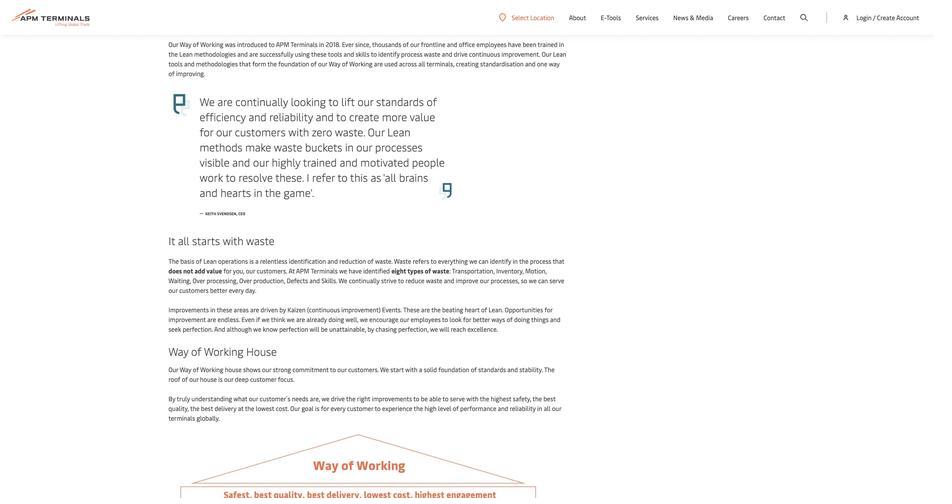 Task type: vqa. For each thing, say whether or not it's contained in the screenshot.
Artboard 205 Copy 26 Image
no



Task type: locate. For each thing, give the bounding box(es) containing it.
we left start
[[380, 366, 389, 374]]

to right refers
[[431, 257, 437, 266]]

waste. inside the basis of lean operations is a relentless identification and reduction of waste. waste refers to everything we can identify in the process that does not add value for you, our customers. at apm terminals we have identified eight types of waste
[[375, 257, 393, 266]]

way down 2018.
[[329, 59, 341, 68]]

more
[[382, 109, 407, 124]]

1 horizontal spatial the
[[544, 366, 555, 374]]

all inside the our way of working was introduced to apm terminals in 2018. ever since, thousands of our frontline and office employees have been trained in the lean methodologies and are successfully using these tools and skills to identify process waste and drive continuous improvement. our lean tools and methodologies that form the foundation of our way of working are used across all terminals, creating standardisation and one way of improving.
[[419, 59, 425, 68]]

e-tools button
[[601, 0, 621, 35]]

0 horizontal spatial customers.
[[257, 267, 287, 275]]

careers
[[728, 13, 749, 22]]

1 vertical spatial foundation
[[439, 366, 469, 374]]

our for our way of working was introduced to apm terminals in 2018. ever since, thousands of our frontline and office employees have been trained in the lean methodologies and are successfully using these tools and skills to identify process waste and drive continuous improvement. our lean tools and methodologies that form the foundation of our way of working are used across all terminals, creating standardisation and one way of improving.
[[169, 40, 178, 49]]

0 vertical spatial standards
[[376, 94, 424, 109]]

excellence.
[[468, 325, 498, 334]]

process inside our lean based business system, known as the apm terminals' way of working, is the backbone of our ambition to be the world´s best terminal company. we strive for every process and every action to be directly translated into value for our customers - with no waste.
[[279, 21, 301, 29]]

2 vertical spatial waste.
[[375, 257, 393, 266]]

1 vertical spatial house
[[200, 375, 217, 384]]

people
[[412, 155, 445, 170]]

0 vertical spatial strive
[[234, 21, 251, 29]]

it all starts with waste
[[169, 233, 275, 248]]

our inside our way of working house shows our strong commitment to our customers. we start with a solid foundation of standards and stability. the roof of our house is our deep customer focus.
[[169, 366, 178, 374]]

by left chasing
[[368, 325, 374, 334]]

we inside : transportation, inventory, motion, waiting, over processing, over production, defects and skills. we continually strive to reduce waste and improve our processes, so we can serve our customers better every day.
[[339, 276, 347, 285]]

terminals inside the our way of working was introduced to apm terminals in 2018. ever since, thousands of our frontline and office employees have been trained in the lean methodologies and are successfully using these tools and skills to identify process waste and drive continuous improvement. our lean tools and methodologies that form the foundation of our way of working are used across all terminals, creating standardisation and one way of improving.
[[291, 40, 318, 49]]

a left solid
[[419, 366, 422, 374]]

stability.
[[520, 366, 543, 374]]

we
[[224, 21, 233, 29], [200, 94, 215, 109], [339, 276, 347, 285], [380, 366, 389, 374]]

terminals
[[169, 414, 195, 423]]

of inside we are continually looking to lift our standards of efficiency and reliability and to create more value for our customers with zero waste. our lean methods make waste buckets in our processes visible and our highly trained and motivated people work to resolve these. i refer to this as 'all brains and hearts in the game'.
[[427, 94, 437, 109]]

process
[[279, 21, 301, 29], [401, 50, 423, 58], [530, 257, 552, 266]]

better
[[210, 286, 227, 295], [473, 315, 490, 324]]

the left right
[[346, 395, 356, 403]]

reliability down looking
[[269, 109, 313, 124]]

across
[[399, 59, 417, 68]]

1 vertical spatial customer
[[347, 404, 373, 413]]

by truly understanding what our customer´s needs are, we drive the right improvements to be able to serve with the highest safety, the best quality, the best delivery at the lowest cost. our goal is for every customer to experience the high level of performance and reliability in all our terminals globally.
[[169, 395, 562, 423]]

0 horizontal spatial have
[[349, 267, 362, 275]]

working down way of working house
[[200, 366, 223, 374]]

for inside the basis of lean operations is a relentless identification and reduction of waste. waste refers to everything we can identify in the process that does not add value for you, our customers. at apm terminals we have identified eight types of waste
[[224, 267, 232, 275]]

0 vertical spatial reliability
[[269, 109, 313, 124]]

this
[[350, 170, 368, 185]]

in inside improvements in these areas are driven by kaizen (continuous improvement) events. these are the beating heart of lean. opportunities for improvement are endless. even if we think we are already doing well, we encourage our employees to look for better ways of doing things and seek perfection. and although we know perfection will be unattainable, by chasing perfection, we will reach excellence.
[[210, 306, 215, 314]]

and right the things
[[550, 315, 561, 324]]

customer down right
[[347, 404, 373, 413]]

0 horizontal spatial continually
[[235, 94, 288, 109]]

working
[[200, 40, 223, 49], [349, 59, 373, 68], [204, 344, 244, 359], [200, 366, 223, 374]]

1 vertical spatial customers.
[[348, 366, 379, 374]]

trained inside we are continually looking to lift our standards of efficiency and reliability and to create more value for our customers with zero waste. our lean methods make waste buckets in our processes visible and our highly trained and motivated people work to resolve these. i refer to this as 'all brains and hearts in the game'.
[[303, 155, 337, 170]]

1 horizontal spatial process
[[401, 50, 423, 58]]

identify up used
[[378, 50, 400, 58]]

our inside we are continually looking to lift our standards of efficiency and reliability and to create more value for our customers with zero waste. our lean methods make waste buckets in our processes visible and our highly trained and motivated people work to resolve these. i refer to this as 'all brains and hearts in the game'.
[[368, 124, 385, 139]]

solid
[[424, 366, 437, 374]]

2 vertical spatial value
[[206, 267, 222, 275]]

keith svendsen, ceo
[[206, 211, 245, 217]]

day.
[[245, 286, 256, 295]]

(continuous
[[307, 306, 340, 314]]

be down already at the left of the page
[[321, 325, 328, 334]]

a inside our way of working house shows our strong commitment to our customers. we start with a solid foundation of standards and stability. the roof of our house is our deep customer focus.
[[419, 366, 422, 374]]

media
[[696, 13, 714, 22]]

1 vertical spatial better
[[473, 315, 490, 324]]

brains
[[399, 170, 428, 185]]

login
[[857, 13, 872, 22]]

and
[[303, 21, 313, 29], [447, 40, 457, 49], [237, 50, 248, 58], [344, 50, 354, 58], [442, 50, 452, 58], [184, 59, 195, 68], [525, 59, 536, 68], [249, 109, 267, 124], [316, 109, 334, 124], [232, 155, 250, 170], [340, 155, 358, 170], [200, 185, 218, 200], [328, 257, 338, 266], [310, 276, 320, 285], [444, 276, 454, 285], [550, 315, 561, 324], [508, 366, 518, 374], [498, 404, 508, 413]]

0 horizontal spatial better
[[210, 286, 227, 295]]

1 horizontal spatial can
[[538, 276, 548, 285]]

globally.
[[197, 414, 220, 423]]

1 horizontal spatial trained
[[538, 40, 558, 49]]

and down introduced
[[237, 50, 248, 58]]

for up processing,
[[224, 267, 232, 275]]

house
[[225, 366, 242, 374], [200, 375, 217, 384]]

apm inside the our way of working was introduced to apm terminals in 2018. ever since, thousands of our frontline and office employees have been trained in the lean methodologies and are successfully using these tools and skills to identify process waste and drive continuous improvement. our lean tools and methodologies that form the foundation of our way of working are used across all terminals, creating standardisation and one way of improving.
[[276, 40, 289, 49]]

2 horizontal spatial customers
[[472, 21, 502, 29]]

is right operations
[[250, 257, 254, 266]]

about
[[569, 13, 586, 22]]

for right the goal
[[321, 404, 329, 413]]

a left relentless
[[255, 257, 259, 266]]

1 vertical spatial waste.
[[335, 124, 365, 139]]

that inside the our way of working was introduced to apm terminals in 2018. ever since, thousands of our frontline and office employees have been trained in the lean methodologies and are successfully using these tools and skills to identify process waste and drive continuous improvement. our lean tools and methodologies that form the foundation of our way of working are used across all terminals, creating standardisation and one way of improving.
[[239, 59, 251, 68]]

quality,
[[169, 404, 189, 413]]

0 vertical spatial identify
[[378, 50, 400, 58]]

think
[[271, 315, 285, 324]]

is inside our lean based business system, known as the apm terminals' way of working, is the backbone of our ambition to be the world´s best terminal company. we strive for every process and every action to be directly translated into value for our customers - with no waste.
[[396, 11, 401, 19]]

and up skills.
[[328, 257, 338, 266]]

1 vertical spatial that
[[553, 257, 565, 266]]

1 horizontal spatial customers.
[[348, 366, 379, 374]]

0 horizontal spatial house
[[200, 375, 217, 384]]

0 vertical spatial process
[[279, 21, 301, 29]]

1 vertical spatial standards
[[478, 366, 506, 374]]

1 horizontal spatial a
[[419, 366, 422, 374]]

for down heart at the bottom
[[463, 315, 471, 324]]

0 horizontal spatial reliability
[[269, 109, 313, 124]]

methodologies
[[194, 50, 236, 58], [196, 59, 238, 68]]

since,
[[355, 40, 371, 49]]

waste. down create
[[335, 124, 365, 139]]

0 horizontal spatial standards
[[376, 94, 424, 109]]

these
[[311, 50, 327, 58], [217, 306, 232, 314]]

drive inside by truly understanding what our customer´s needs are, we drive the right improvements to be able to serve with the highest safety, the best quality, the best delivery at the lowest cost. our goal is for every customer to experience the high level of performance and reliability in all our terminals globally.
[[331, 395, 345, 403]]

over down add
[[193, 276, 205, 285]]

doing up unattainable,
[[329, 315, 344, 324]]

the left beating
[[432, 306, 441, 314]]

0 horizontal spatial process
[[279, 21, 301, 29]]

0 horizontal spatial strive
[[234, 21, 251, 29]]

waiting,
[[169, 276, 191, 285]]

standards up more
[[376, 94, 424, 109]]

1 horizontal spatial identify
[[490, 257, 511, 266]]

1 vertical spatial apm
[[276, 40, 289, 49]]

be left directly
[[359, 21, 366, 29]]

'all
[[383, 170, 396, 185]]

lean up add
[[203, 257, 217, 266]]

standards inside we are continually looking to lift our standards of efficiency and reliability and to create more value for our customers with zero waste. our lean methods make waste buckets in our processes visible and our highly trained and motivated people work to resolve these. i refer to this as 'all brains and hearts in the game'.
[[376, 94, 424, 109]]

0 vertical spatial methodologies
[[194, 50, 236, 58]]

1 vertical spatial as
[[371, 170, 381, 185]]

apm
[[302, 11, 316, 19], [276, 40, 289, 49], [296, 267, 309, 275]]

drive right are,
[[331, 395, 345, 403]]

1 vertical spatial tools
[[169, 59, 183, 68]]

and up using
[[303, 21, 313, 29]]

location
[[530, 13, 555, 22]]

we right are,
[[322, 395, 330, 403]]

way up action
[[347, 11, 360, 19]]

reliability
[[269, 109, 313, 124], [510, 404, 536, 413]]

be left the select
[[495, 11, 502, 19]]

are left used
[[374, 59, 383, 68]]

waste. down best
[[531, 21, 549, 29]]

process up across
[[401, 50, 423, 58]]

to down eight at the left bottom of page
[[398, 276, 404, 285]]

2 vertical spatial process
[[530, 257, 552, 266]]

1 vertical spatial trained
[[303, 155, 337, 170]]

is inside by truly understanding what our customer´s needs are, we drive the right improvements to be able to serve with the highest safety, the best quality, the best delivery at the lowest cost. our goal is for every customer to experience the high level of performance and reliability in all our terminals globally.
[[315, 404, 320, 413]]

1 vertical spatial a
[[419, 366, 422, 374]]

2 vertical spatial customers
[[179, 286, 209, 295]]

1 horizontal spatial these
[[311, 50, 327, 58]]

to inside the basis of lean operations is a relentless identification and reduction of waste. waste refers to everything we can identify in the process that does not add value for you, our customers. at apm terminals we have identified eight types of waste
[[431, 257, 437, 266]]

performance
[[460, 404, 497, 413]]

that
[[239, 59, 251, 68], [553, 257, 565, 266]]

are
[[249, 50, 258, 58], [374, 59, 383, 68], [218, 94, 233, 109], [250, 306, 259, 314], [421, 306, 430, 314], [207, 315, 216, 324], [296, 315, 305, 324]]

house up understanding
[[200, 375, 217, 384]]

1 horizontal spatial strive
[[381, 276, 397, 285]]

lean up 'improving.'
[[179, 50, 193, 58]]

trained right been
[[538, 40, 558, 49]]

unattainable,
[[329, 325, 366, 334]]

thousands
[[372, 40, 401, 49]]

strive down eight at the left bottom of page
[[381, 276, 397, 285]]

starts
[[192, 233, 220, 248]]

in
[[319, 40, 324, 49], [559, 40, 564, 49], [345, 140, 354, 154], [254, 185, 262, 200], [513, 257, 518, 266], [210, 306, 215, 314], [537, 404, 542, 413]]

1 horizontal spatial will
[[440, 325, 449, 334]]

high
[[425, 404, 437, 413]]

looking
[[291, 94, 326, 109]]

doing down opportunities
[[514, 315, 530, 324]]

foundation down using
[[278, 59, 309, 68]]

0 horizontal spatial will
[[310, 325, 319, 334]]

0 horizontal spatial that
[[239, 59, 251, 68]]

1 doing from the left
[[329, 315, 344, 324]]

customers inside : transportation, inventory, motion, waiting, over processing, over production, defects and skills. we continually strive to reduce waste and improve our processes, so we can serve our customers better every day.
[[179, 286, 209, 295]]

every inside : transportation, inventory, motion, waiting, over processing, over production, defects and skills. we continually strive to reduce waste and improve our processes, so we can serve our customers better every day.
[[229, 286, 244, 295]]

to inside our way of working house shows our strong commitment to our customers. we start with a solid foundation of standards and stability. the roof of our house is our deep customer focus.
[[330, 366, 336, 374]]

1 vertical spatial serve
[[450, 395, 465, 403]]

is right the goal
[[315, 404, 320, 413]]

1 horizontal spatial reliability
[[510, 404, 536, 413]]

working inside our way of working house shows our strong commitment to our customers. we start with a solid foundation of standards and stability. the roof of our house is our deep customer focus.
[[200, 366, 223, 374]]

drive
[[454, 50, 468, 58], [331, 395, 345, 403]]

1 vertical spatial these
[[217, 306, 232, 314]]

0 vertical spatial trained
[[538, 40, 558, 49]]

been
[[523, 40, 537, 49]]

0 vertical spatial serve
[[550, 276, 565, 285]]

are up efficiency
[[218, 94, 233, 109]]

1 vertical spatial reliability
[[510, 404, 536, 413]]

0 horizontal spatial customer
[[250, 375, 276, 384]]

waste. up identified
[[375, 257, 393, 266]]

lean up way
[[553, 50, 567, 58]]

0 vertical spatial terminals
[[291, 40, 318, 49]]

no
[[522, 21, 529, 29]]

waste right reduce
[[426, 276, 443, 285]]

identify inside the basis of lean operations is a relentless identification and reduction of waste. waste refers to everything we can identify in the process that does not add value for you, our customers. at apm terminals we have identified eight types of waste
[[490, 257, 511, 266]]

contact
[[764, 13, 786, 22]]

make
[[245, 140, 271, 154]]

to inside : transportation, inventory, motion, waiting, over processing, over production, defects and skills. we continually strive to reduce waste and improve our processes, so we can serve our customers better every day.
[[398, 276, 404, 285]]

value inside the basis of lean operations is a relentless identification and reduction of waste. waste refers to everything we can identify in the process that does not add value for you, our customers. at apm terminals we have identified eight types of waste
[[206, 267, 222, 275]]

identify
[[378, 50, 400, 58], [490, 257, 511, 266]]

best
[[544, 395, 556, 403], [201, 404, 213, 413]]

employees inside improvements in these areas are driven by kaizen (continuous improvement) events. these are the beating heart of lean. opportunities for improvement are endless. even if we think we are already doing well, we encourage our employees to look for better ways of doing things and seek perfection. and although we know perfection will be unattainable, by chasing perfection, we will reach excellence.
[[411, 315, 441, 324]]

0 vertical spatial customers
[[472, 21, 502, 29]]

0 vertical spatial customers.
[[257, 267, 287, 275]]

lean inside the basis of lean operations is a relentless identification and reduction of waste. waste refers to everything we can identify in the process that does not add value for you, our customers. at apm terminals we have identified eight types of waste
[[203, 257, 217, 266]]

0 vertical spatial drive
[[454, 50, 468, 58]]

level
[[438, 404, 451, 413]]

0 horizontal spatial identify
[[378, 50, 400, 58]]

will
[[310, 325, 319, 334], [440, 325, 449, 334]]

our down 'terminal'
[[169, 40, 178, 49]]

even
[[242, 315, 255, 324]]

are down introduced
[[249, 50, 258, 58]]

identify inside the our way of working was introduced to apm terminals in 2018. ever since, thousands of our frontline and office employees have been trained in the lean methodologies and are successfully using these tools and skills to identify process waste and drive continuous improvement. our lean tools and methodologies that form the foundation of our way of working are used across all terminals, creating standardisation and one way of improving.
[[378, 50, 400, 58]]

every
[[262, 21, 278, 29], [315, 21, 330, 29], [229, 286, 244, 295], [331, 404, 346, 413]]

0 horizontal spatial waste.
[[335, 124, 365, 139]]

0 horizontal spatial doing
[[329, 315, 344, 324]]

we are continually looking to lift our standards of efficiency and reliability and to create more value for our customers with zero waste. our lean methods make waste buckets in our processes visible and our highly trained and motivated people work to resolve these. i refer to this as 'all brains and hearts in the game'.
[[200, 94, 445, 200]]

system,
[[239, 11, 262, 19]]

as inside our lean based business system, known as the apm terminals' way of working, is the backbone of our ambition to be the world´s best terminal company. we strive for every process and every action to be directly translated into value for our customers - with no waste.
[[284, 11, 290, 19]]

0 horizontal spatial customers
[[179, 286, 209, 295]]

improvements in these areas are driven by kaizen (continuous improvement) events. these are the beating heart of lean. opportunities for improvement are endless. even if we think we are already doing well, we encourage our employees to look for better ways of doing things and seek perfection. and although we know perfection will be unattainable, by chasing perfection, we will reach excellence.
[[169, 306, 561, 334]]

and down highest
[[498, 404, 508, 413]]

0 horizontal spatial serve
[[450, 395, 465, 403]]

0 vertical spatial these
[[311, 50, 327, 58]]

1 vertical spatial all
[[178, 233, 189, 248]]

0 vertical spatial tools
[[328, 50, 342, 58]]

of
[[361, 11, 367, 19], [442, 11, 448, 19], [193, 40, 199, 49], [403, 40, 409, 49], [311, 59, 317, 68], [342, 59, 348, 68], [169, 69, 175, 78], [427, 94, 437, 109], [196, 257, 202, 266], [368, 257, 374, 266], [425, 267, 431, 275], [481, 306, 487, 314], [507, 315, 513, 324], [191, 344, 202, 359], [193, 366, 199, 374], [471, 366, 477, 374], [182, 375, 188, 384], [453, 404, 459, 413]]

2 vertical spatial apm
[[296, 267, 309, 275]]

serve right the so
[[550, 276, 565, 285]]

apm inside the basis of lean operations is a relentless identification and reduction of waste. waste refers to everything we can identify in the process that does not add value for you, our customers. at apm terminals we have identified eight types of waste
[[296, 267, 309, 275]]

1 vertical spatial the
[[544, 366, 555, 374]]

0 vertical spatial continually
[[235, 94, 288, 109]]

0 vertical spatial better
[[210, 286, 227, 295]]

1 horizontal spatial that
[[553, 257, 565, 266]]

0 vertical spatial house
[[225, 366, 242, 374]]

standards
[[376, 94, 424, 109], [478, 366, 506, 374]]

know
[[263, 325, 278, 334]]

0 vertical spatial that
[[239, 59, 251, 68]]

apm left terminals'
[[302, 11, 316, 19]]

process up motion,
[[530, 257, 552, 266]]

with right start
[[405, 366, 418, 374]]

can up transportation,
[[479, 257, 489, 266]]

0 vertical spatial customer
[[250, 375, 276, 384]]

value up processing,
[[206, 267, 222, 275]]

for up methods
[[200, 124, 213, 139]]

needs
[[292, 395, 309, 403]]

standards up highest
[[478, 366, 506, 374]]

standardisation
[[480, 59, 524, 68]]

1 horizontal spatial customer
[[347, 404, 373, 413]]

the right quality,
[[190, 404, 200, 413]]

our inside our lean based business system, known as the apm terminals' way of working, is the backbone of our ambition to be the world´s best terminal company. we strive for every process and every action to be directly translated into value for our customers - with no waste.
[[169, 11, 179, 19]]

eight
[[392, 267, 406, 275]]

employees inside the our way of working was introduced to apm terminals in 2018. ever since, thousands of our frontline and office employees have been trained in the lean methodologies and are successfully using these tools and skills to identify process waste and drive continuous improvement. our lean tools and methodologies that form the foundation of our way of working are used across all terminals, creating standardisation and one way of improving.
[[477, 40, 507, 49]]

waste. inside our lean based business system, known as the apm terminals' way of working, is the backbone of our ambition to be the world´s best terminal company. we strive for every process and every action to be directly translated into value for our customers - with no waste.
[[531, 21, 549, 29]]

terminals'
[[317, 11, 346, 19]]

lean inside we are continually looking to lift our standards of efficiency and reliability and to create more value for our customers with zero waste. our lean methods make waste buckets in our processes visible and our highly trained and motivated people work to resolve these. i refer to this as 'all brains and hearts in the game'.
[[388, 124, 411, 139]]

customers. inside our way of working house shows our strong commitment to our customers. we start with a solid foundation of standards and stability. the roof of our house is our deep customer focus.
[[348, 366, 379, 374]]

1 vertical spatial strive
[[381, 276, 397, 285]]

we inside we are continually looking to lift our standards of efficiency and reliability and to create more value for our customers with zero waste. our lean methods make waste buckets in our processes visible and our highly trained and motivated people work to resolve these. i refer to this as 'all brains and hearts in the game'.
[[200, 94, 215, 109]]

and down ever
[[344, 50, 354, 58]]

1 horizontal spatial tools
[[328, 50, 342, 58]]

best up globally.
[[201, 404, 213, 413]]

have up the improvement.
[[508, 40, 521, 49]]

0 horizontal spatial over
[[193, 276, 205, 285]]

in inside by truly understanding what our customer´s needs are, we drive the right improvements to be able to serve with the highest safety, the best quality, the best delivery at the lowest cost. our goal is for every customer to experience the high level of performance and reliability in all our terminals globally.
[[537, 404, 542, 413]]

reliability down safety,
[[510, 404, 536, 413]]

i
[[307, 170, 309, 185]]

work
[[200, 170, 223, 185]]

company.
[[195, 21, 223, 29]]

1 horizontal spatial better
[[473, 315, 490, 324]]

lean.
[[489, 306, 503, 314]]

1 horizontal spatial best
[[544, 395, 556, 403]]

continually down form
[[235, 94, 288, 109]]

highest
[[491, 395, 512, 403]]

all
[[419, 59, 425, 68], [178, 233, 189, 248], [544, 404, 551, 413]]

and inside improvements in these areas are driven by kaizen (continuous improvement) events. these are the beating heart of lean. opportunities for improvement are endless. even if we think we are already doing well, we encourage our employees to look for better ways of doing things and seek perfection. and although we know perfection will be unattainable, by chasing perfection, we will reach excellence.
[[550, 315, 561, 324]]

will left reach
[[440, 325, 449, 334]]

using
[[295, 50, 310, 58]]

0 vertical spatial foundation
[[278, 59, 309, 68]]

1 horizontal spatial doing
[[514, 315, 530, 324]]

1 horizontal spatial have
[[508, 40, 521, 49]]

introduced
[[237, 40, 267, 49]]

waste down "everything"
[[433, 267, 449, 275]]

a
[[255, 257, 259, 266], [419, 366, 422, 374]]

to
[[487, 11, 494, 19], [351, 21, 357, 29], [269, 40, 275, 49], [371, 50, 377, 58], [329, 94, 339, 109], [336, 109, 347, 124], [226, 170, 236, 185], [338, 170, 348, 185], [431, 257, 437, 266], [398, 276, 404, 285], [442, 315, 448, 324], [330, 366, 336, 374], [414, 395, 420, 403], [443, 395, 449, 403], [375, 404, 381, 413]]

customers inside our lean based business system, known as the apm terminals' way of working, is the backbone of our ambition to be the world´s best terminal company. we strive for every process and every action to be directly translated into value for our customers - with no waste.
[[472, 21, 502, 29]]

0 vertical spatial apm
[[302, 11, 316, 19]]

basis
[[180, 257, 194, 266]]

although
[[227, 325, 252, 334]]

world´s
[[514, 11, 537, 19]]

our inside improvements in these areas are driven by kaizen (continuous improvement) events. these are the beating heart of lean. opportunities for improvement are endless. even if we think we are already doing well, we encourage our employees to look for better ways of doing things and seek perfection. and although we know perfection will be unattainable, by chasing perfection, we will reach excellence.
[[400, 315, 409, 324]]

and left office
[[447, 40, 457, 49]]

1 horizontal spatial all
[[419, 59, 425, 68]]

continually
[[235, 94, 288, 109], [349, 276, 380, 285]]

you,
[[233, 267, 245, 275]]

our for our way of working house shows our strong commitment to our customers. we start with a solid foundation of standards and stability. the roof of our house is our deep customer focus.
[[169, 366, 178, 374]]

0 horizontal spatial as
[[284, 11, 290, 19]]

with up the performance
[[467, 395, 479, 403]]

0 vertical spatial all
[[419, 59, 425, 68]]

for up the things
[[545, 306, 553, 314]]

way up roof
[[180, 366, 191, 374]]

0 horizontal spatial foundation
[[278, 59, 309, 68]]

contact button
[[764, 0, 786, 35]]

1 vertical spatial by
[[368, 325, 374, 334]]

2 will from the left
[[440, 325, 449, 334]]

customer down shows
[[250, 375, 276, 384]]

customer
[[250, 375, 276, 384], [347, 404, 373, 413]]

process down the "known"
[[279, 21, 301, 29]]

drive inside the our way of working was introduced to apm terminals in 2018. ever since, thousands of our frontline and office employees have been trained in the lean methodologies and are successfully using these tools and skills to identify process waste and drive continuous improvement. our lean tools and methodologies that form the foundation of our way of working are used across all terminals, creating standardisation and one way of improving.
[[454, 50, 468, 58]]

the left high
[[414, 404, 423, 413]]

1 vertical spatial continually
[[349, 276, 380, 285]]

0 horizontal spatial the
[[169, 257, 179, 266]]

identify up inventory,
[[490, 257, 511, 266]]

1 vertical spatial can
[[538, 276, 548, 285]]

continually inside : transportation, inventory, motion, waiting, over processing, over production, defects and skills. we continually strive to reduce waste and improve our processes, so we can serve our customers better every day.
[[349, 276, 380, 285]]

1 horizontal spatial standards
[[478, 366, 506, 374]]

have down reduction
[[349, 267, 362, 275]]

1 horizontal spatial foundation
[[439, 366, 469, 374]]

0 vertical spatial have
[[508, 40, 521, 49]]

is inside our way of working house shows our strong commitment to our customers. we start with a solid foundation of standards and stability. the roof of our house is our deep customer focus.
[[218, 375, 223, 384]]

strive down system,
[[234, 21, 251, 29]]

every right the goal
[[331, 404, 346, 413]]

0 horizontal spatial can
[[479, 257, 489, 266]]

to up successfully
[[269, 40, 275, 49]]

we down improvement)
[[360, 315, 368, 324]]

customer inside by truly understanding what our customer´s needs are, we drive the right improvements to be able to serve with the highest safety, the best quality, the best delivery at the lowest cost. our goal is for every customer to experience the high level of performance and reliability in all our terminals globally.
[[347, 404, 373, 413]]

to inside improvements in these areas are driven by kaizen (continuous improvement) events. these are the beating heart of lean. opportunities for improvement are endless. even if we think we are already doing well, we encourage our employees to look for better ways of doing things and seek perfection. and although we know perfection will be unattainable, by chasing perfection, we will reach excellence.
[[442, 315, 448, 324]]

0 vertical spatial waste.
[[531, 21, 549, 29]]

and left the one
[[525, 59, 536, 68]]

motivated
[[361, 155, 409, 170]]

ever
[[342, 40, 354, 49]]



Task type: describe. For each thing, give the bounding box(es) containing it.
way inside our lean based business system, known as the apm terminals' way of working, is the backbone of our ambition to be the world´s best terminal company. we strive for every process and every action to be directly translated into value for our customers - with no waste.
[[347, 11, 360, 19]]

inventory,
[[496, 267, 524, 275]]

and up 'improving.'
[[184, 59, 195, 68]]

add
[[195, 267, 205, 275]]

we inside our lean based business system, known as the apm terminals' way of working, is the backbone of our ambition to be the world´s best terminal company. we strive for every process and every action to be directly translated into value for our customers - with no waste.
[[224, 21, 233, 29]]

standards inside our way of working house shows our strong commitment to our customers. we start with a solid foundation of standards and stability. the roof of our house is our deep customer focus.
[[478, 366, 506, 374]]

motion,
[[525, 267, 547, 275]]

are,
[[310, 395, 320, 403]]

processing,
[[207, 276, 238, 285]]

beating
[[442, 306, 463, 314]]

based
[[195, 11, 212, 19]]

can inside the basis of lean operations is a relentless identification and reduction of waste. waste refers to everything we can identify in the process that does not add value for you, our customers. at apm terminals we have identified eight types of waste
[[479, 257, 489, 266]]

we inside : transportation, inventory, motion, waiting, over processing, over production, defects and skills. we continually strive to reduce waste and improve our processes, so we can serve our customers better every day.
[[529, 276, 537, 285]]

waste inside we are continually looking to lift our standards of efficiency and reliability and to create more value for our customers with zero waste. our lean methods make waste buckets in our processes visible and our highly trained and motivated people work to resolve these. i refer to this as 'all brains and hearts in the game'.
[[274, 140, 302, 154]]

are inside we are continually looking to lift our standards of efficiency and reliability and to create more value for our customers with zero waste. our lean methods make waste buckets in our processes visible and our highly trained and motivated people work to resolve these. i refer to this as 'all brains and hearts in the game'.
[[218, 94, 233, 109]]

the up 'improving.'
[[169, 50, 178, 58]]

the right the "known"
[[292, 11, 301, 19]]

2 doing from the left
[[514, 315, 530, 324]]

0 horizontal spatial tools
[[169, 59, 183, 68]]

reliability inside by truly understanding what our customer´s needs are, we drive the right improvements to be able to serve with the highest safety, the best quality, the best delivery at the lowest cost. our goal is for every customer to experience the high level of performance and reliability in all our terminals globally.
[[510, 404, 536, 413]]

to left 'able'
[[414, 395, 420, 403]]

if
[[256, 315, 260, 324]]

our lean based business system, known as the apm terminals' way of working, is the backbone of our ambition to be the world´s best terminal company. we strive for every process and every action to be directly translated into value for our customers - with no waste.
[[169, 11, 551, 29]]

we down if
[[253, 325, 261, 334]]

customer´s
[[260, 395, 291, 403]]

better inside improvements in these areas are driven by kaizen (continuous improvement) events. these are the beating heart of lean. opportunities for improvement are endless. even if we think we are already doing well, we encourage our employees to look for better ways of doing things and seek perfection. and although we know perfection will be unattainable, by chasing perfection, we will reach excellence.
[[473, 315, 490, 324]]

that inside the basis of lean operations is a relentless identification and reduction of waste. waste refers to everything we can identify in the process that does not add value for you, our customers. at apm terminals we have identified eight types of waste
[[553, 257, 565, 266]]

and inside by truly understanding what our customer´s needs are, we drive the right improvements to be able to serve with the highest safety, the best quality, the best delivery at the lowest cost. our goal is for every customer to experience the high level of performance and reliability in all our terminals globally.
[[498, 404, 508, 413]]

these inside the our way of working was introduced to apm terminals in 2018. ever since, thousands of our frontline and office employees have been trained in the lean methodologies and are successfully using these tools and skills to identify process waste and drive continuous improvement. our lean tools and methodologies that form the foundation of our way of working are used across all terminals, creating standardisation and one way of improving.
[[311, 50, 327, 58]]

1 vertical spatial best
[[201, 404, 213, 413]]

we up transportation,
[[469, 257, 477, 266]]

and down :
[[444, 276, 454, 285]]

we right if
[[262, 315, 270, 324]]

transportation,
[[452, 267, 495, 275]]

to right skills
[[371, 50, 377, 58]]

all inside by truly understanding what our customer´s needs are, we drive the right improvements to be able to serve with the highest safety, the best quality, the best delivery at the lowest cost. our goal is for every customer to experience the high level of performance and reliability in all our terminals globally.
[[544, 404, 551, 413]]

apm inside our lean based business system, known as the apm terminals' way of working, is the backbone of our ambition to be the world´s best terminal company. we strive for every process and every action to be directly translated into value for our customers - with no waste.
[[302, 11, 316, 19]]

working down skills
[[349, 59, 373, 68]]

are down the kaizen
[[296, 315, 305, 324]]

careers button
[[728, 0, 749, 35]]

: transportation, inventory, motion, waiting, over processing, over production, defects and skills. we continually strive to reduce waste and improve our processes, so we can serve our customers better every day.
[[169, 267, 565, 295]]

we up perfection
[[287, 315, 295, 324]]

kaizen
[[288, 306, 306, 314]]

have inside the our way of working was introduced to apm terminals in 2018. ever since, thousands of our frontline and office employees have been trained in the lean methodologies and are successfully using these tools and skills to identify process waste and drive continuous improvement. our lean tools and methodologies that form the foundation of our way of working are used across all terminals, creating standardisation and one way of improving.
[[508, 40, 521, 49]]

and up 'resolve'
[[232, 155, 250, 170]]

we inside our way of working house shows our strong commitment to our customers. we start with a solid foundation of standards and stability. the roof of our house is our deep customer focus.
[[380, 366, 389, 374]]

value inside we are continually looking to lift our standards of efficiency and reliability and to create more value for our customers with zero waste. our lean methods make waste buckets in our processes visible and our highly trained and motivated people work to resolve these. i refer to this as 'all brains and hearts in the game'.
[[410, 109, 435, 124]]

our up the one
[[542, 50, 552, 58]]

things
[[531, 315, 549, 324]]

to right ambition
[[487, 11, 494, 19]]

for down system,
[[252, 21, 261, 29]]

every inside by truly understanding what our customer´s needs are, we drive the right improvements to be able to serve with the highest safety, the best quality, the best delivery at the lowest cost. our goal is for every customer to experience the high level of performance and reliability in all our terminals globally.
[[331, 404, 346, 413]]

foundation inside our way of working house shows our strong commitment to our customers. we start with a solid foundation of standards and stability. the roof of our house is our deep customer focus.
[[439, 366, 469, 374]]

of inside by truly understanding what our customer´s needs are, we drive the right improvements to be able to serve with the highest safety, the best quality, the best delivery at the lowest cost. our goal is for every customer to experience the high level of performance and reliability in all our terminals globally.
[[453, 404, 459, 413]]

what
[[234, 395, 247, 403]]

improve
[[456, 276, 479, 285]]

and inside our lean based business system, known as the apm terminals' way of working, is the backbone of our ambition to be the world´s best terminal company. we strive for every process and every action to be directly translated into value for our customers - with no waste.
[[303, 21, 313, 29]]

to up hearts
[[226, 170, 236, 185]]

to left lift
[[329, 94, 339, 109]]

areas
[[234, 306, 249, 314]]

reach
[[451, 325, 466, 334]]

and up make
[[249, 109, 267, 124]]

game'.
[[284, 185, 314, 200]]

creating
[[456, 59, 479, 68]]

be inside improvements in these areas are driven by kaizen (continuous improvement) events. these are the beating heart of lean. opportunities for improvement are endless. even if we think we are already doing well, we encourage our employees to look for better ways of doing things and seek perfection. and although we know perfection will be unattainable, by chasing perfection, we will reach excellence.
[[321, 325, 328, 334]]

with inside we are continually looking to lift our standards of efficiency and reliability and to create more value for our customers with zero waste. our lean methods make waste buckets in our processes visible and our highly trained and motivated people work to resolve these. i refer to this as 'all brains and hearts in the game'.
[[288, 124, 309, 139]]

every down the "known"
[[262, 21, 278, 29]]

process inside the our way of working was introduced to apm terminals in 2018. ever since, thousands of our frontline and office employees have been trained in the lean methodologies and are successfully using these tools and skills to identify process waste and drive continuous improvement. our lean tools and methodologies that form the foundation of our way of working are used across all terminals, creating standardisation and one way of improving.
[[401, 50, 423, 58]]

known
[[264, 11, 283, 19]]

experience
[[382, 404, 412, 413]]

and
[[214, 325, 225, 334]]

way down 'terminal'
[[180, 40, 191, 49]]

relentless
[[260, 257, 288, 266]]

can inside : transportation, inventory, motion, waiting, over processing, over production, defects and skills. we continually strive to reduce waste and improve our processes, so we can serve our customers better every day.
[[538, 276, 548, 285]]

1 vertical spatial methodologies
[[196, 59, 238, 68]]

value inside our lean based business system, known as the apm terminals' way of working, is the backbone of our ambition to be the world´s best terminal company. we strive for every process and every action to be directly translated into value for our customers - with no waste.
[[435, 21, 450, 29]]

and up "terminals,"
[[442, 50, 452, 58]]

we inside by truly understanding what our customer´s needs are, we drive the right improvements to be able to serve with the highest safety, the best quality, the best delivery at the lowest cost. our goal is for every customer to experience the high level of performance and reliability in all our terminals globally.
[[322, 395, 330, 403]]

and up zero
[[316, 109, 334, 124]]

services
[[636, 13, 659, 22]]

select location
[[512, 13, 555, 22]]

visible
[[200, 155, 230, 170]]

reduction
[[340, 257, 366, 266]]

with inside by truly understanding what our customer´s needs are, we drive the right improvements to be able to serve with the highest safety, the best quality, the best delivery at the lowest cost. our goal is for every customer to experience the high level of performance and reliability in all our terminals globally.
[[467, 395, 479, 403]]

hearts
[[220, 185, 251, 200]]

with inside our way of working house shows our strong commitment to our customers. we start with a solid foundation of standards and stability. the roof of our house is our deep customer focus.
[[405, 366, 418, 374]]

customer inside our way of working house shows our strong commitment to our customers. we start with a solid foundation of standards and stability. the roof of our house is our deep customer focus.
[[250, 375, 276, 384]]

right
[[357, 395, 370, 403]]

events.
[[382, 306, 402, 314]]

customers inside we are continually looking to lift our standards of efficiency and reliability and to create more value for our customers with zero waste. our lean methods make waste buckets in our processes visible and our highly trained and motivated people work to resolve these. i refer to this as 'all brains and hearts in the game'.
[[235, 124, 286, 139]]

continuous
[[469, 50, 500, 58]]

:
[[449, 267, 451, 275]]

as inside we are continually looking to lift our standards of efficiency and reliability and to create more value for our customers with zero waste. our lean methods make waste buckets in our processes visible and our highly trained and motivated people work to resolve these. i refer to this as 'all brains and hearts in the game'.
[[371, 170, 381, 185]]

lowest
[[256, 404, 274, 413]]

safety,
[[513, 395, 531, 403]]

select
[[512, 13, 529, 22]]

everything
[[438, 257, 468, 266]]

improvements
[[372, 395, 412, 403]]

and inside our way of working house shows our strong commitment to our customers. we start with a solid foundation of standards and stability. the roof of our house is our deep customer focus.
[[508, 366, 518, 374]]

strive inside our lean based business system, known as the apm terminals' way of working, is the backbone of our ambition to be the world´s best terminal company. we strive for every process and every action to be directly translated into value for our customers - with no waste.
[[234, 21, 251, 29]]

&
[[690, 13, 695, 22]]

with inside our lean based business system, known as the apm terminals' way of working, is the backbone of our ambition to be the world´s best terminal company. we strive for every process and every action to be directly translated into value for our customers - with no waste.
[[508, 21, 521, 29]]

services button
[[636, 0, 659, 35]]

waste inside : transportation, inventory, motion, waiting, over processing, over production, defects and skills. we continually strive to reduce waste and improve our processes, so we can serve our customers better every day.
[[426, 276, 443, 285]]

skills.
[[322, 276, 337, 285]]

foundation inside the our way of working was introduced to apm terminals in 2018. ever since, thousands of our frontline and office employees have been trained in the lean methodologies and are successfully using these tools and skills to identify process waste and drive continuous improvement. our lean tools and methodologies that form the foundation of our way of working are used across all terminals, creating standardisation and one way of improving.
[[278, 59, 309, 68]]

the inside we are continually looking to lift our standards of efficiency and reliability and to create more value for our customers with zero waste. our lean methods make waste buckets in our processes visible and our highly trained and motivated people work to resolve these. i refer to this as 'all brains and hearts in the game'.
[[265, 185, 281, 200]]

0 vertical spatial by
[[280, 306, 286, 314]]

strive inside : transportation, inventory, motion, waiting, over processing, over production, defects and skills. we continually strive to reduce waste and improve our processes, so we can serve our customers better every day.
[[381, 276, 397, 285]]

well,
[[346, 315, 359, 324]]

keith
[[206, 211, 216, 217]]

1 will from the left
[[310, 325, 319, 334]]

every down terminals'
[[315, 21, 330, 29]]

so
[[521, 276, 527, 285]]

with up operations
[[223, 233, 244, 248]]

serve inside : transportation, inventory, motion, waiting, over processing, over production, defects and skills. we continually strive to reduce waste and improve our processes, so we can serve our customers better every day.
[[550, 276, 565, 285]]

the down successfully
[[268, 59, 277, 68]]

able
[[429, 395, 441, 403]]

types
[[408, 267, 424, 275]]

e-
[[601, 13, 607, 22]]

methods
[[200, 140, 243, 154]]

about button
[[569, 0, 586, 35]]

the inside our way of working house shows our strong commitment to our customers. we start with a solid foundation of standards and stability. the roof of our house is our deep customer focus.
[[544, 366, 555, 374]]

working left was
[[200, 40, 223, 49]]

reliability inside we are continually looking to lift our standards of efficiency and reliability and to create more value for our customers with zero waste. our lean methods make waste buckets in our processes visible and our highly trained and motivated people work to resolve these. i refer to this as 'all brains and hearts in the game'.
[[269, 109, 313, 124]]

our inside the basis of lean operations is a relentless identification and reduction of waste. waste refers to everything we can identify in the process that does not add value for you, our customers. at apm terminals we have identified eight types of waste
[[246, 267, 255, 275]]

customers. inside the basis of lean operations is a relentless identification and reduction of waste. waste refers to everything we can identify in the process that does not add value for you, our customers. at apm terminals we have identified eight types of waste
[[257, 267, 287, 275]]

have inside the basis of lean operations is a relentless identification and reduction of waste. waste refers to everything we can identify in the process that does not add value for you, our customers. at apm terminals we have identified eight types of waste
[[349, 267, 362, 275]]

improvement
[[169, 315, 206, 324]]

driven
[[261, 306, 278, 314]]

it
[[169, 233, 175, 248]]

0 horizontal spatial all
[[178, 233, 189, 248]]

serve inside by truly understanding what our customer´s needs are, we drive the right improvements to be able to serve with the highest safety, the best quality, the best delivery at the lowest cost. our goal is for every customer to experience the high level of performance and reliability in all our terminals globally.
[[450, 395, 465, 403]]

encourage
[[369, 315, 399, 324]]

are right these
[[421, 306, 430, 314]]

improvement)
[[342, 306, 381, 314]]

goal
[[302, 404, 314, 413]]

are up if
[[250, 306, 259, 314]]

news
[[674, 13, 689, 22]]

create
[[349, 109, 379, 124]]

the up translated
[[402, 11, 412, 19]]

terminals inside the basis of lean operations is a relentless identification and reduction of waste. waste refers to everything we can identify in the process that does not add value for you, our customers. at apm terminals we have identified eight types of waste
[[311, 267, 338, 275]]

the up the performance
[[480, 395, 489, 403]]

1 horizontal spatial house
[[225, 366, 242, 374]]

way inside our way of working house shows our strong commitment to our customers. we start with a solid foundation of standards and stability. the roof of our house is our deep customer focus.
[[180, 366, 191, 374]]

for inside we are continually looking to lift our standards of efficiency and reliability and to create more value for our customers with zero waste. our lean methods make waste buckets in our processes visible and our highly trained and motivated people work to resolve these. i refer to this as 'all brains and hearts in the game'.
[[200, 124, 213, 139]]

these inside improvements in these areas are driven by kaizen (continuous improvement) events. these are the beating heart of lean. opportunities for improvement are endless. even if we think we are already doing well, we encourage our employees to look for better ways of doing things and seek perfection. and although we know perfection will be unattainable, by chasing perfection, we will reach excellence.
[[217, 306, 232, 314]]

1 over from the left
[[193, 276, 205, 285]]

way down seek
[[169, 344, 188, 359]]

waste up relentless
[[246, 233, 275, 248]]

to down improvements
[[375, 404, 381, 413]]

the right safety,
[[533, 395, 542, 403]]

commitment
[[293, 366, 329, 374]]

are up and
[[207, 315, 216, 324]]

trained inside the our way of working was introduced to apm terminals in 2018. ever since, thousands of our frontline and office employees have been trained in the lean methodologies and are successfully using these tools and skills to identify process waste and drive continuous improvement. our lean tools and methodologies that form the foundation of our way of working are used across all terminals, creating standardisation and one way of improving.
[[538, 40, 558, 49]]

the inside the basis of lean operations is a relentless identification and reduction of waste. waste refers to everything we can identify in the process that does not add value for you, our customers. at apm terminals we have identified eight types of waste
[[169, 257, 179, 266]]

refer
[[312, 170, 335, 185]]

the right at
[[245, 404, 254, 413]]

and left skills.
[[310, 276, 320, 285]]

wow house image
[[169, 433, 556, 499]]

ambition
[[460, 11, 486, 19]]

start
[[391, 366, 404, 374]]

processes,
[[491, 276, 520, 285]]

these.
[[275, 170, 304, 185]]

to left this
[[338, 170, 348, 185]]

we down reduction
[[339, 267, 347, 275]]

to down lift
[[336, 109, 347, 124]]

and down work
[[200, 185, 218, 200]]

truly
[[177, 395, 190, 403]]

the up -
[[503, 11, 513, 19]]

waste. inside we are continually looking to lift our standards of efficiency and reliability and to create more value for our customers with zero waste. our lean methods make waste buckets in our processes visible and our highly trained and motivated people work to resolve these. i refer to this as 'all brains and hearts in the game'.
[[335, 124, 365, 139]]

select location button
[[499, 13, 555, 22]]

account
[[897, 13, 920, 22]]

to up the level
[[443, 395, 449, 403]]

news & media
[[674, 13, 714, 22]]

0 vertical spatial best
[[544, 395, 556, 403]]

identified
[[363, 267, 390, 275]]

business
[[213, 11, 238, 19]]

and inside the basis of lean operations is a relentless identification and reduction of waste. waste refers to everything we can identify in the process that does not add value for you, our customers. at apm terminals we have identified eight types of waste
[[328, 257, 338, 266]]

waste
[[394, 257, 411, 266]]

we right perfection, at the left
[[430, 325, 438, 334]]

by
[[169, 395, 175, 403]]

2 over from the left
[[239, 276, 252, 285]]

1 horizontal spatial by
[[368, 325, 374, 334]]

login / create account link
[[842, 0, 920, 35]]

in inside the basis of lean operations is a relentless identification and reduction of waste. waste refers to everything we can identify in the process that does not add value for you, our customers. at apm terminals we have identified eight types of waste
[[513, 257, 518, 266]]

is inside the basis of lean operations is a relentless identification and reduction of waste. waste refers to everything we can identify in the process that does not add value for you, our customers. at apm terminals we have identified eight types of waste
[[250, 257, 254, 266]]

endless.
[[218, 315, 240, 324]]

process inside the basis of lean operations is a relentless identification and reduction of waste. waste refers to everything we can identify in the process that does not add value for you, our customers. at apm terminals we have identified eight types of waste
[[530, 257, 552, 266]]

and up this
[[340, 155, 358, 170]]

the inside the basis of lean operations is a relentless identification and reduction of waste. waste refers to everything we can identify in the process that does not add value for you, our customers. at apm terminals we have identified eight types of waste
[[519, 257, 529, 266]]

be inside by truly understanding what our customer´s needs are, we drive the right improvements to be able to serve with the highest safety, the best quality, the best delivery at the lowest cost. our goal is for every customer to experience the high level of performance and reliability in all our terminals globally.
[[421, 395, 428, 403]]

working down and
[[204, 344, 244, 359]]

for up office
[[452, 21, 460, 29]]

our for our lean based business system, known as the apm terminals' way of working, is the backbone of our ambition to be the world´s best terminal company. we strive for every process and every action to be directly translated into value for our customers - with no waste.
[[169, 11, 179, 19]]

successfully
[[260, 50, 293, 58]]

to right action
[[351, 21, 357, 29]]

these
[[403, 306, 420, 314]]

for inside by truly understanding what our customer´s needs are, we drive the right improvements to be able to serve with the highest safety, the best quality, the best delivery at the lowest cost. our goal is for every customer to experience the high level of performance and reliability in all our terminals globally.
[[321, 404, 329, 413]]

waste inside the our way of working was introduced to apm terminals in 2018. ever since, thousands of our frontline and office employees have been trained in the lean methodologies and are successfully using these tools and skills to identify process waste and drive continuous improvement. our lean tools and methodologies that form the foundation of our way of working are used across all terminals, creating standardisation and one way of improving.
[[424, 50, 441, 58]]

better inside : transportation, inventory, motion, waiting, over processing, over production, defects and skills. we continually strive to reduce waste and improve our processes, so we can serve our customers better every day.
[[210, 286, 227, 295]]

waste inside the basis of lean operations is a relentless identification and reduction of waste. waste refers to everything we can identify in the process that does not add value for you, our customers. at apm terminals we have identified eight types of waste
[[433, 267, 449, 275]]

shows
[[243, 366, 261, 374]]

continually inside we are continually looking to lift our standards of efficiency and reliability and to create more value for our customers with zero waste. our lean methods make waste buckets in our processes visible and our highly trained and motivated people work to resolve these. i refer to this as 'all brains and hearts in the game'.
[[235, 94, 288, 109]]

lean inside our lean based business system, known as the apm terminals' way of working, is the backbone of our ambition to be the world´s best terminal company. we strive for every process and every action to be directly translated into value for our customers - with no waste.
[[180, 11, 194, 19]]

a inside the basis of lean operations is a relentless identification and reduction of waste. waste refers to everything we can identify in the process that does not add value for you, our customers. at apm terminals we have identified eight types of waste
[[255, 257, 259, 266]]



